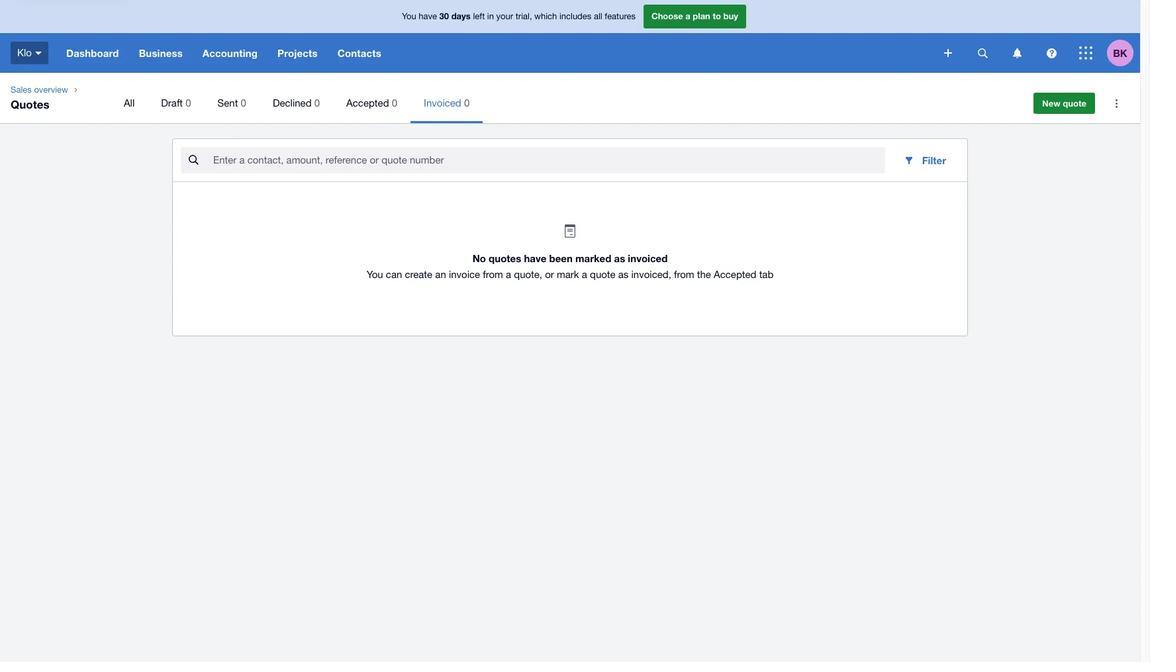 Task type: describe. For each thing, give the bounding box(es) containing it.
0 horizontal spatial a
[[506, 269, 511, 280]]

your
[[496, 11, 513, 21]]

you inside no quotes have been marked as invoiced you can create an invoice from a quote, or mark a quote as invoiced, from the accepted tab
[[367, 269, 383, 280]]

a inside banner
[[686, 11, 691, 21]]

been
[[549, 252, 573, 264]]

filter
[[922, 154, 946, 166]]

accounting button
[[193, 33, 268, 73]]

bk button
[[1107, 33, 1140, 73]]

quote inside no quotes have been marked as invoiced you can create an invoice from a quote, or mark a quote as invoiced, from the accepted tab
[[590, 269, 616, 280]]

invoiced
[[628, 252, 668, 264]]

projects button
[[268, 33, 328, 73]]

mark
[[557, 269, 579, 280]]

klo
[[17, 47, 32, 58]]

accepted inside no quotes have been marked as invoiced you can create an invoice from a quote, or mark a quote as invoiced, from the accepted tab
[[714, 269, 757, 280]]

sent 0
[[218, 97, 246, 109]]

1 horizontal spatial a
[[582, 269, 587, 280]]

sent
[[218, 97, 238, 109]]

shortcuts image
[[1103, 90, 1130, 117]]

an
[[435, 269, 446, 280]]

0 for declined 0
[[314, 97, 320, 109]]

menu inside quotes element
[[111, 83, 1015, 123]]

accepted inside 'menu'
[[346, 97, 389, 109]]

quote,
[[514, 269, 542, 280]]

days
[[451, 11, 471, 21]]

declined
[[273, 97, 312, 109]]

no
[[473, 252, 486, 264]]

in
[[487, 11, 494, 21]]

navigation inside banner
[[56, 33, 935, 73]]

svg image inside klo popup button
[[35, 51, 42, 55]]

have inside no quotes have been marked as invoiced you can create an invoice from a quote, or mark a quote as invoiced, from the accepted tab
[[524, 252, 547, 264]]

0 for draft 0
[[186, 97, 191, 109]]

projects
[[278, 47, 318, 59]]

choose
[[652, 11, 683, 21]]

marked
[[575, 252, 612, 264]]

all
[[594, 11, 602, 21]]

left
[[473, 11, 485, 21]]

you inside you have 30 days left in your trial, which includes all features
[[402, 11, 416, 21]]

invoice
[[449, 269, 480, 280]]

tab
[[759, 269, 774, 280]]

1 vertical spatial as
[[618, 269, 629, 280]]

invoiced 0
[[424, 97, 470, 109]]

all link
[[111, 83, 148, 123]]

which
[[535, 11, 557, 21]]

1 from from the left
[[483, 269, 503, 280]]

plan
[[693, 11, 711, 21]]

accepted 0
[[346, 97, 397, 109]]

0 for invoiced 0
[[464, 97, 470, 109]]

the
[[697, 269, 711, 280]]

new quote
[[1042, 98, 1087, 109]]

Enter a contact, amount, reference or quote number field
[[212, 148, 885, 173]]

have inside you have 30 days left in your trial, which includes all features
[[419, 11, 437, 21]]



Task type: locate. For each thing, give the bounding box(es) containing it.
1 vertical spatial you
[[367, 269, 383, 280]]

draft 0
[[161, 97, 191, 109]]

sales overview link
[[5, 83, 73, 97]]

from left the
[[674, 269, 694, 280]]

0 right declined
[[314, 97, 320, 109]]

filter button
[[893, 147, 957, 174]]

0 horizontal spatial quote
[[590, 269, 616, 280]]

new
[[1042, 98, 1061, 109]]

0 vertical spatial as
[[614, 252, 625, 264]]

sales overview
[[11, 85, 68, 95]]

quote
[[1063, 98, 1087, 109], [590, 269, 616, 280]]

business button
[[129, 33, 193, 73]]

quote inside "link"
[[1063, 98, 1087, 109]]

a right "mark"
[[582, 269, 587, 280]]

dashboard
[[66, 47, 119, 59]]

banner
[[0, 0, 1140, 73]]

to
[[713, 11, 721, 21]]

dashboard link
[[56, 33, 129, 73]]

draft
[[161, 97, 183, 109]]

0 right invoiced
[[464, 97, 470, 109]]

1 0 from the left
[[186, 97, 191, 109]]

declined 0
[[273, 97, 320, 109]]

bk
[[1113, 47, 1128, 59]]

0 for accepted 0
[[392, 97, 397, 109]]

invoiced,
[[631, 269, 671, 280]]

quotes
[[11, 97, 49, 111]]

as right marked
[[614, 252, 625, 264]]

0 vertical spatial quote
[[1063, 98, 1087, 109]]

you left can
[[367, 269, 383, 280]]

4 0 from the left
[[392, 97, 397, 109]]

contacts button
[[328, 33, 391, 73]]

1 horizontal spatial accepted
[[714, 269, 757, 280]]

or
[[545, 269, 554, 280]]

contacts
[[338, 47, 381, 59]]

1 vertical spatial quote
[[590, 269, 616, 280]]

a
[[686, 11, 691, 21], [506, 269, 511, 280], [582, 269, 587, 280]]

you left 30
[[402, 11, 416, 21]]

1 vertical spatial have
[[524, 252, 547, 264]]

0 for sent 0
[[241, 97, 246, 109]]

have left 30
[[419, 11, 437, 21]]

klo button
[[0, 33, 56, 73]]

0 horizontal spatial you
[[367, 269, 383, 280]]

2 from from the left
[[674, 269, 694, 280]]

0 vertical spatial accepted
[[346, 97, 389, 109]]

2 0 from the left
[[241, 97, 246, 109]]

0 right draft
[[186, 97, 191, 109]]

1 horizontal spatial have
[[524, 252, 547, 264]]

navigation
[[56, 33, 935, 73]]

business
[[139, 47, 183, 59]]

accepted down contacts
[[346, 97, 389, 109]]

accepted
[[346, 97, 389, 109], [714, 269, 757, 280]]

svg image
[[944, 49, 952, 57]]

svg image
[[1080, 46, 1093, 60], [978, 48, 988, 58], [1013, 48, 1022, 58], [1047, 48, 1057, 58], [35, 51, 42, 55]]

1 horizontal spatial you
[[402, 11, 416, 21]]

have
[[419, 11, 437, 21], [524, 252, 547, 264]]

0 left invoiced
[[392, 97, 397, 109]]

you
[[402, 11, 416, 21], [367, 269, 383, 280]]

quotes element
[[0, 73, 1140, 123]]

menu containing all
[[111, 83, 1015, 123]]

quote right new on the top right of page
[[1063, 98, 1087, 109]]

as left invoiced,
[[618, 269, 629, 280]]

1 horizontal spatial from
[[674, 269, 694, 280]]

includes
[[560, 11, 592, 21]]

0 vertical spatial have
[[419, 11, 437, 21]]

trial,
[[516, 11, 532, 21]]

1 horizontal spatial quote
[[1063, 98, 1087, 109]]

0 vertical spatial you
[[402, 11, 416, 21]]

can
[[386, 269, 402, 280]]

1 vertical spatial accepted
[[714, 269, 757, 280]]

sales
[[11, 85, 32, 95]]

menu
[[111, 83, 1015, 123]]

quote down marked
[[590, 269, 616, 280]]

a down quotes
[[506, 269, 511, 280]]

all
[[124, 97, 135, 109]]

no quotes have been marked as invoiced you can create an invoice from a quote, or mark a quote as invoiced, from the accepted tab
[[367, 252, 774, 280]]

0 right sent
[[241, 97, 246, 109]]

banner containing bk
[[0, 0, 1140, 73]]

navigation containing dashboard
[[56, 33, 935, 73]]

30
[[439, 11, 449, 21]]

0 horizontal spatial from
[[483, 269, 503, 280]]

buy
[[724, 11, 738, 21]]

you have 30 days left in your trial, which includes all features
[[402, 11, 636, 21]]

0 horizontal spatial have
[[419, 11, 437, 21]]

overview
[[34, 85, 68, 95]]

have up quote,
[[524, 252, 547, 264]]

accepted right the
[[714, 269, 757, 280]]

choose a plan to buy
[[652, 11, 738, 21]]

0
[[186, 97, 191, 109], [241, 97, 246, 109], [314, 97, 320, 109], [392, 97, 397, 109], [464, 97, 470, 109]]

3 0 from the left
[[314, 97, 320, 109]]

2 horizontal spatial a
[[686, 11, 691, 21]]

create
[[405, 269, 433, 280]]

0 horizontal spatial accepted
[[346, 97, 389, 109]]

quotes
[[489, 252, 521, 264]]

as
[[614, 252, 625, 264], [618, 269, 629, 280]]

from down quotes
[[483, 269, 503, 280]]

new quote link
[[1034, 93, 1095, 114]]

5 0 from the left
[[464, 97, 470, 109]]

a left plan
[[686, 11, 691, 21]]

accounting
[[203, 47, 258, 59]]

from
[[483, 269, 503, 280], [674, 269, 694, 280]]

features
[[605, 11, 636, 21]]

invoiced
[[424, 97, 461, 109]]



Task type: vqa. For each thing, say whether or not it's contained in the screenshot.
middle a
yes



